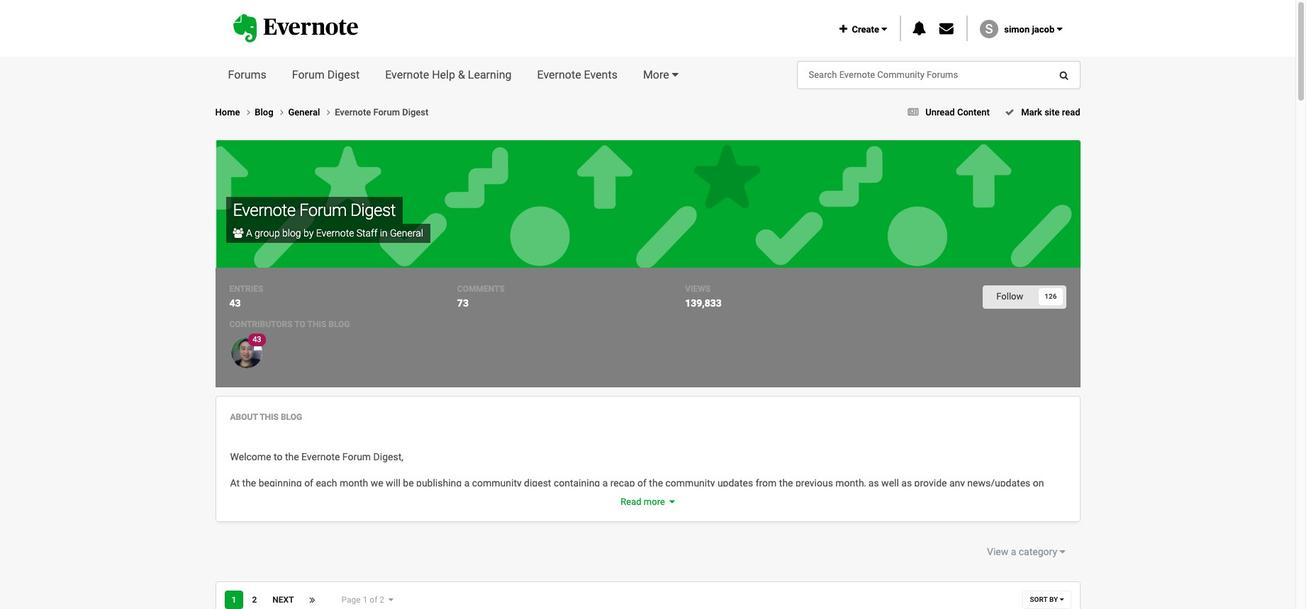 Task type: vqa. For each thing, say whether or not it's contained in the screenshot.
code Image
no



Task type: describe. For each thing, give the bounding box(es) containing it.
digest
[[524, 478, 551, 489]]

events
[[584, 68, 618, 82]]

0 horizontal spatial this
[[260, 413, 279, 423]]

page 1 of 2 link
[[334, 591, 401, 610]]

1 horizontal spatial general
[[390, 228, 423, 239]]

read
[[621, 497, 642, 508]]

by
[[1050, 596, 1058, 604]]

0 horizontal spatial general
[[288, 107, 322, 118]]

home
[[215, 107, 242, 118]]

caret down image inside create link
[[882, 24, 887, 34]]

evernote left help
[[385, 68, 429, 82]]

unread content
[[926, 107, 990, 118]]

2 community from the left
[[666, 478, 715, 489]]

each
[[316, 478, 337, 489]]

on
[[1033, 478, 1044, 489]]

evernote user forum image
[[233, 14, 358, 42]]

caret down image
[[1057, 24, 1063, 34]]

the right from
[[779, 478, 793, 489]]

2 as from the left
[[902, 478, 912, 489]]

sort
[[1030, 596, 1048, 604]]

evernote up each
[[301, 452, 340, 463]]

139,833
[[685, 298, 722, 309]]

newspaper o image
[[908, 108, 919, 117]]

the right at
[[242, 478, 256, 489]]

contributors
[[229, 320, 293, 330]]

upcoming.
[[296, 494, 343, 505]]

containing
[[554, 478, 600, 489]]

month
[[340, 478, 368, 489]]

welcome to the evernote forum digest,
[[230, 452, 404, 463]]

read more link
[[230, 488, 1066, 518]]

simon jacob
[[1004, 24, 1057, 35]]

blog for about this blog
[[281, 413, 302, 423]]

entries 43
[[229, 285, 263, 309]]

blog for a group blog by evernote staff in general
[[282, 228, 301, 239]]

views
[[685, 285, 711, 295]]

view a category link
[[972, 537, 1081, 568]]

the up 'more'
[[649, 478, 663, 489]]

staff
[[357, 228, 378, 239]]

evernote events link
[[525, 57, 630, 94]]

more link
[[630, 57, 691, 94]]

sort by
[[1030, 596, 1060, 604]]

users image
[[233, 229, 244, 239]]

site
[[1045, 107, 1060, 118]]

next
[[273, 596, 294, 606]]

2 2 from the left
[[380, 596, 384, 606]]

digest,
[[374, 452, 404, 463]]

category
[[1019, 547, 1058, 558]]

forums
[[228, 68, 267, 82]]

are
[[280, 494, 294, 505]]

angle right image
[[247, 108, 250, 117]]

2 horizontal spatial of
[[638, 478, 647, 489]]

&
[[458, 68, 465, 82]]

contributors to this blog
[[229, 320, 350, 330]]

about this blog
[[230, 413, 302, 423]]

updates
[[718, 478, 753, 489]]

learning
[[468, 68, 512, 82]]

1 horizontal spatial general link
[[390, 228, 423, 239]]

messages image
[[940, 21, 954, 36]]

plus image
[[840, 24, 848, 34]]

group
[[255, 228, 280, 239]]

any
[[950, 478, 965, 489]]

to for contributors
[[295, 320, 306, 330]]

a group blog by evernote staff in general
[[244, 228, 423, 239]]

search image
[[1060, 71, 1069, 80]]

evernote help & learning link
[[372, 57, 525, 94]]

evernote help & learning
[[385, 68, 512, 82]]

blog
[[255, 107, 276, 118]]

1 vertical spatial digest
[[402, 107, 429, 118]]

to for welcome
[[274, 452, 283, 463]]

follow
[[997, 292, 1024, 302]]

recap
[[611, 478, 635, 489]]

evernote events
[[537, 68, 618, 82]]

1 link
[[224, 591, 244, 610]]

welcome
[[230, 452, 271, 463]]

0 vertical spatial general link
[[288, 106, 335, 119]]

1 horizontal spatial a
[[603, 478, 608, 489]]

view
[[987, 547, 1009, 558]]

comments
[[457, 285, 505, 295]]

from
[[756, 478, 777, 489]]

things
[[230, 494, 257, 505]]

we
[[371, 478, 383, 489]]

shane d. image
[[231, 337, 262, 369]]

126 link
[[1039, 289, 1063, 306]]

43 inside the entries 43
[[229, 298, 241, 309]]

at
[[230, 478, 240, 489]]

follow link
[[984, 287, 1036, 308]]

that
[[260, 494, 277, 505]]

publishing
[[416, 478, 462, 489]]

simon
[[1004, 24, 1030, 35]]

0 horizontal spatial of
[[304, 478, 313, 489]]

2 vertical spatial digest
[[350, 201, 396, 221]]

forum digest link
[[279, 57, 372, 94]]

read more
[[621, 497, 670, 508]]



Task type: locate. For each thing, give the bounding box(es) containing it.
a
[[246, 228, 252, 239]]

check image
[[1005, 108, 1015, 117]]

a
[[464, 478, 470, 489], [603, 478, 608, 489], [1011, 547, 1017, 558]]

1
[[232, 596, 236, 606], [363, 596, 368, 606]]

caret down image for sort by
[[1060, 596, 1064, 604]]

mark site read link
[[1001, 107, 1081, 118]]

as left well
[[869, 478, 879, 489]]

notifications image
[[912, 21, 927, 36]]

1 horizontal spatial this
[[307, 320, 326, 330]]

evernote
[[385, 68, 429, 82], [537, 68, 581, 82], [335, 107, 371, 118], [233, 201, 295, 221], [316, 228, 354, 239], [301, 452, 340, 463]]

unread
[[926, 107, 955, 118]]

1 community from the left
[[472, 478, 522, 489]]

in
[[380, 228, 388, 239]]

create
[[848, 24, 882, 35]]

0 horizontal spatial to
[[274, 452, 283, 463]]

caret down image inside 'sort by' link
[[1060, 596, 1064, 604]]

blog
[[282, 228, 301, 239], [329, 320, 350, 330], [281, 413, 302, 423]]

forum digest
[[292, 68, 360, 82]]

evernote left events on the top left of the page
[[537, 68, 581, 82]]

be
[[403, 478, 414, 489]]

last page image
[[310, 596, 315, 606]]

2 angle right image from the left
[[327, 108, 330, 117]]

caret down image right the category
[[1060, 547, 1066, 557]]

angle right image down forum digest link
[[327, 108, 330, 117]]

1 as from the left
[[869, 478, 879, 489]]

about
[[230, 413, 258, 423]]

month,
[[836, 478, 866, 489]]

2 vertical spatial blog
[[281, 413, 302, 423]]

evernote forum digest down forum digest link
[[335, 107, 429, 118]]

0 horizontal spatial 1
[[232, 596, 236, 606]]

1 horizontal spatial angle right image
[[327, 108, 330, 117]]

by
[[304, 228, 314, 239]]

caret down image right more
[[672, 69, 679, 80]]

forums link
[[215, 57, 279, 94]]

next link
[[265, 591, 301, 610]]

1 horizontal spatial to
[[295, 320, 306, 330]]

angle right image for blog
[[280, 108, 284, 117]]

general right the blog
[[288, 107, 322, 118]]

caret down image right 'more'
[[670, 498, 675, 507]]

43
[[229, 298, 241, 309], [253, 335, 261, 345]]

general
[[288, 107, 322, 118], [390, 228, 423, 239]]

will
[[386, 478, 401, 489]]

comments 73
[[457, 285, 505, 309]]

the
[[285, 452, 299, 463], [242, 478, 256, 489], [649, 478, 663, 489], [779, 478, 793, 489]]

evernote forum digest link
[[335, 107, 429, 118], [233, 201, 396, 221]]

0 horizontal spatial 2
[[252, 596, 257, 606]]

1 left 2 link
[[232, 596, 236, 606]]

as
[[869, 478, 879, 489], [902, 478, 912, 489]]

caret down image inside page 1 of 2 link
[[389, 596, 394, 605]]

unread content link
[[904, 107, 990, 118]]

0 vertical spatial to
[[295, 320, 306, 330]]

caret down image inside more link
[[672, 69, 679, 80]]

caret down image for page 1 of 2
[[389, 596, 394, 605]]

digest down the evernote user forum image
[[328, 68, 360, 82]]

0 horizontal spatial community
[[472, 478, 522, 489]]

simon jacob link
[[1004, 24, 1063, 35]]

0 vertical spatial evernote forum digest link
[[335, 107, 429, 118]]

Search search field
[[798, 62, 985, 89]]

this right contributors
[[307, 320, 326, 330]]

0 vertical spatial blog
[[282, 228, 301, 239]]

of left each
[[304, 478, 313, 489]]

digest down evernote help & learning link
[[402, 107, 429, 118]]

jacob
[[1032, 24, 1055, 35]]

forum
[[292, 68, 325, 82], [373, 107, 400, 118], [299, 201, 347, 221], [342, 452, 371, 463]]

sort by link
[[1023, 591, 1071, 610]]

the up beginning at the left bottom of the page
[[285, 452, 299, 463]]

1 vertical spatial to
[[274, 452, 283, 463]]

page 1 of 2
[[342, 596, 389, 606]]

0 horizontal spatial 43
[[229, 298, 241, 309]]

caret down image inside view a category "link"
[[1060, 547, 1066, 557]]

more
[[643, 68, 669, 82]]

this right about
[[260, 413, 279, 423]]

2 horizontal spatial a
[[1011, 547, 1017, 558]]

1 angle right image from the left
[[280, 108, 284, 117]]

this
[[307, 320, 326, 330], [260, 413, 279, 423]]

of
[[304, 478, 313, 489], [638, 478, 647, 489], [370, 596, 378, 606]]

0 vertical spatial evernote forum digest
[[335, 107, 429, 118]]

to up beginning at the left bottom of the page
[[274, 452, 283, 463]]

a inside "link"
[[1011, 547, 1017, 558]]

1 vertical spatial this
[[260, 413, 279, 423]]

views 139,833
[[685, 285, 722, 309]]

well
[[882, 478, 899, 489]]

angle right image for general
[[327, 108, 330, 117]]

0 vertical spatial 43
[[229, 298, 241, 309]]

caret down image left notifications image
[[882, 24, 887, 34]]

evernote forum digest link up by at top left
[[233, 201, 396, 221]]

1 vertical spatial general link
[[390, 228, 423, 239]]

evernote up the group
[[233, 201, 295, 221]]

beginning
[[259, 478, 302, 489]]

0 vertical spatial general
[[288, 107, 322, 118]]

view a category
[[987, 547, 1060, 558]]

evernote forum digest link down forum digest link
[[335, 107, 429, 118]]

forum inside forum digest link
[[292, 68, 325, 82]]

1 vertical spatial general
[[390, 228, 423, 239]]

73
[[457, 298, 469, 309]]

2 right 1 link
[[252, 596, 257, 606]]

1 horizontal spatial of
[[370, 596, 378, 606]]

2
[[252, 596, 257, 606], [380, 596, 384, 606]]

mark
[[1021, 107, 1043, 118]]

digest
[[328, 68, 360, 82], [402, 107, 429, 118], [350, 201, 396, 221]]

caret down image for read more
[[670, 498, 675, 507]]

angle right image inside blog link
[[280, 108, 284, 117]]

general right in
[[390, 228, 423, 239]]

1 horizontal spatial 43
[[253, 335, 261, 345]]

1 1 from the left
[[232, 596, 236, 606]]

1 horizontal spatial community
[[666, 478, 715, 489]]

as right well
[[902, 478, 912, 489]]

community left updates
[[666, 478, 715, 489]]

1 vertical spatial blog
[[329, 320, 350, 330]]

content
[[957, 107, 990, 118]]

digest up staff
[[350, 201, 396, 221]]

caret down image inside read more link
[[670, 498, 675, 507]]

a right view on the bottom
[[1011, 547, 1017, 558]]

of right page
[[370, 596, 378, 606]]

1 horizontal spatial as
[[902, 478, 912, 489]]

news/updates
[[968, 478, 1031, 489]]

community
[[472, 478, 522, 489], [666, 478, 715, 489]]

help
[[432, 68, 455, 82]]

caret down image right page
[[389, 596, 394, 605]]

create link
[[840, 24, 887, 35]]

entries
[[229, 285, 263, 295]]

evernote forum digest up by at top left
[[233, 201, 396, 221]]

read
[[1062, 107, 1081, 118]]

126
[[1045, 293, 1057, 301]]

0 vertical spatial digest
[[328, 68, 360, 82]]

1 vertical spatial 43
[[253, 335, 261, 345]]

caret down image for view a category
[[1060, 547, 1066, 557]]

43 down contributors
[[253, 335, 261, 345]]

caret down image for more
[[672, 69, 679, 80]]

page
[[342, 596, 361, 606]]

general link down forum digest link
[[288, 106, 335, 119]]

community left digest
[[472, 478, 522, 489]]

provide
[[915, 478, 947, 489]]

to right contributors
[[295, 320, 306, 330]]

angle right image
[[280, 108, 284, 117], [327, 108, 330, 117]]

1 vertical spatial evernote forum digest
[[233, 201, 396, 221]]

evernote right by at top left
[[316, 228, 354, 239]]

1 horizontal spatial 1
[[363, 596, 368, 606]]

angle right image inside general link
[[327, 108, 330, 117]]

home link
[[215, 106, 255, 119]]

mark site read
[[1019, 107, 1081, 118]]

0 horizontal spatial general link
[[288, 106, 335, 119]]

2 right page
[[380, 596, 384, 606]]

at the beginning of each month we will be publishing a community digest containing a recap of the community updates from the previous month, as well as provide any news/updates on things that are upcoming.
[[230, 478, 1044, 505]]

blog link
[[255, 106, 288, 119]]

evernote forum digest
[[335, 107, 429, 118], [233, 201, 396, 221]]

2 1 from the left
[[363, 596, 368, 606]]

1 horizontal spatial 2
[[380, 596, 384, 606]]

a right the publishing
[[464, 478, 470, 489]]

general link right in
[[390, 228, 423, 239]]

1 2 from the left
[[252, 596, 257, 606]]

more
[[644, 497, 665, 508]]

1 right page
[[363, 596, 368, 606]]

evernote down forum digest link
[[335, 107, 371, 118]]

0 horizontal spatial as
[[869, 478, 879, 489]]

2 link
[[245, 591, 264, 610]]

caret down image right by
[[1060, 596, 1064, 604]]

caret down image
[[882, 24, 887, 34], [672, 69, 679, 80], [670, 498, 675, 507], [1060, 547, 1066, 557], [389, 596, 394, 605], [1060, 596, 1064, 604]]

1 vertical spatial evernote forum digest link
[[233, 201, 396, 221]]

angle right image right the blog
[[280, 108, 284, 117]]

0 horizontal spatial angle right image
[[280, 108, 284, 117]]

0 vertical spatial this
[[307, 320, 326, 330]]

of right recap
[[638, 478, 647, 489]]

previous
[[796, 478, 833, 489]]

simon jacob image
[[980, 20, 999, 38]]

43 down entries
[[229, 298, 241, 309]]

a left recap
[[603, 478, 608, 489]]

0 horizontal spatial a
[[464, 478, 470, 489]]



